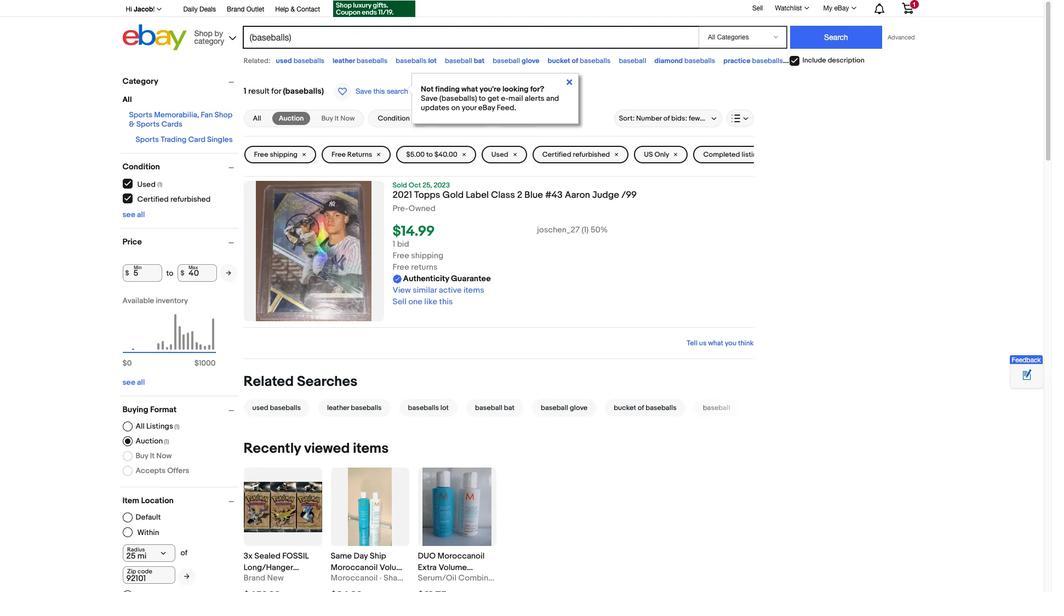 Task type: locate. For each thing, give the bounding box(es) containing it.
0 vertical spatial leather
[[333, 56, 355, 65]]

1 vertical spatial leather
[[327, 404, 350, 413]]

1 horizontal spatial ebay
[[835, 4, 850, 12]]

0 vertical spatial refurbished
[[573, 150, 611, 159]]

baseball inside baseball glove link
[[541, 404, 569, 413]]

volume inside duo moroccanoil extra volume shampoo and conditioner 2.4
[[439, 563, 467, 573]]

0 horizontal spatial buy it now
[[136, 451, 172, 461]]

buy right auction selected text box
[[322, 114, 333, 123]]

refurbished up aaron
[[573, 150, 611, 159]]

8.5
[[377, 586, 389, 592]]

sports for sports memorabilia, fan shop & sports cards
[[129, 110, 152, 120]]

main content
[[244, 71, 785, 592]]

condition button down search
[[369, 110, 430, 127]]

now
[[341, 114, 355, 123], [156, 451, 172, 461]]

(1) down trading
[[158, 181, 163, 188]]

2 all from the top
[[137, 378, 145, 387]]

tooltip containing not finding what you're looking for?
[[408, 73, 579, 124]]

this down active
[[440, 297, 453, 307]]

all up price
[[137, 210, 145, 219]]

0 horizontal spatial sell
[[393, 297, 407, 307]]

sell down view
[[393, 297, 407, 307]]

my ebay
[[824, 4, 850, 12]]

1 vertical spatial baseball glove
[[541, 404, 588, 413]]

baseball link for related:
[[619, 56, 647, 65]]

0 vertical spatial used baseballs
[[276, 56, 325, 65]]

3x
[[244, 551, 253, 562]]

1 vertical spatial condition
[[123, 162, 160, 172]]

you
[[725, 339, 737, 348]]

sold  oct 25, 2023 2021 topps gold label class 2 blue #43 aaron judge /99 pre-owned
[[393, 181, 637, 214]]

duo moroccanoil extra volume shampoo and conditioner 2.4 oz fine to medium hair image
[[423, 468, 492, 546]]

2 horizontal spatial to
[[479, 94, 486, 103]]

condition down search
[[378, 114, 410, 123]]

1 horizontal spatial shipping
[[411, 251, 444, 261]]

1 vertical spatial bat
[[504, 404, 515, 413]]

see all button up price
[[123, 210, 145, 219]]

moroccanoil inside same day ship moroccanoil volume shampoo and conditioner 8.5 fl
[[331, 563, 378, 573]]

bucket of baseballs
[[548, 56, 611, 65], [614, 404, 677, 413]]

of inside dropdown button
[[664, 114, 670, 123]]

used baseballs link
[[244, 399, 314, 417]]

certified refurbished
[[543, 150, 611, 159], [137, 194, 211, 204]]

1 inside account navigation
[[913, 1, 917, 8]]

1 vertical spatial this
[[440, 297, 453, 307]]

1 conditioner from the left
[[331, 586, 376, 592]]

1 horizontal spatial auction
[[279, 114, 304, 123]]

!
[[153, 5, 155, 13]]

1 horizontal spatial save
[[421, 94, 438, 103]]

(1) left 50%
[[582, 225, 589, 235]]

packs
[[275, 574, 297, 585]]

all down category
[[123, 95, 132, 104]]

0 horizontal spatial this
[[374, 87, 385, 95]]

see up price
[[123, 210, 135, 219]]

None submit
[[791, 26, 883, 49]]

item location button
[[123, 496, 239, 506]]

buy up 'accepts'
[[136, 451, 148, 461]]

watchlist link
[[770, 2, 815, 15]]

buying format button
[[123, 405, 239, 415]]

2 see all from the top
[[123, 378, 145, 387]]

1 left result
[[244, 86, 247, 97]]

graph of available inventory between $5.0 and $40.0 image
[[123, 296, 216, 373]]

to right $5.00
[[427, 150, 433, 159]]

0 vertical spatial see
[[123, 210, 135, 219]]

shop inside sports memorabilia, fan shop & sports cards
[[215, 110, 233, 120]]

$14.99
[[393, 223, 435, 240]]

used for used
[[492, 150, 509, 159]]

1 horizontal spatial condition
[[378, 114, 410, 123]]

$ up available
[[125, 269, 129, 277]]

extra
[[418, 563, 437, 573]]

bucket
[[548, 56, 571, 65], [614, 404, 637, 413]]

2 volume from the left
[[439, 563, 467, 573]]

used baseballs down related
[[253, 404, 301, 413]]

Minimum value $5 text field
[[123, 264, 162, 282]]

0 horizontal spatial 1
[[244, 86, 247, 97]]

shop right fan at the top left of the page
[[215, 110, 233, 120]]

all
[[137, 210, 145, 219], [137, 378, 145, 387]]

see all button for condition
[[123, 210, 145, 219]]

1 for 1 result for (baseballs)
[[244, 86, 247, 97]]

2 see from the top
[[123, 378, 135, 387]]

1 see all button from the top
[[123, 210, 145, 219]]

e-
[[501, 94, 509, 103]]

1 vertical spatial shipping
[[411, 251, 444, 261]]

& inside account navigation
[[291, 5, 295, 13]]

new
[[267, 573, 284, 584]]

1 horizontal spatial all
[[136, 422, 145, 431]]

auction
[[279, 114, 304, 123], [136, 437, 163, 446]]

used right related:
[[276, 56, 292, 65]]

0 vertical spatial certified
[[543, 150, 572, 159]]

same day ship moroccanoil volume shampoo and conditioner 8.5 fl heading
[[331, 551, 408, 592]]

singles
[[207, 135, 233, 144]]

result
[[248, 86, 270, 97]]

lot
[[429, 56, 437, 65], [441, 404, 449, 413]]

0 vertical spatial this
[[374, 87, 385, 95]]

baseball bat
[[445, 56, 485, 65], [476, 404, 515, 413]]

leather baseballs up save this search button
[[333, 56, 388, 65]]

used baseballs up 1 result for (baseballs)
[[276, 56, 325, 65]]

1 vertical spatial see all
[[123, 378, 145, 387]]

buy it now down the auction (1)
[[136, 451, 172, 461]]

(artset)
[[244, 586, 272, 592]]

see all button down 0
[[123, 378, 145, 387]]

0 vertical spatial auction
[[279, 114, 304, 123]]

format
[[150, 405, 177, 415]]

joschen_27 (1) 50% 1 bid free shipping free returns authenticity guarantee view similar active items sell one like this
[[393, 225, 608, 307]]

leather down "searches"
[[327, 404, 350, 413]]

shampoo down extra on the bottom of the page
[[418, 574, 454, 585]]

0 horizontal spatial certified
[[137, 194, 169, 204]]

conditioner down serum/oil
[[418, 586, 463, 592]]

brand new
[[244, 573, 284, 584]]

recently
[[244, 440, 301, 457]]

0 vertical spatial all
[[137, 210, 145, 219]]

moroccanoil inside duo moroccanoil extra volume shampoo and conditioner 2.4
[[438, 551, 485, 562]]

lot up the not
[[429, 56, 437, 65]]

deals
[[200, 5, 216, 13]]

certified refurbished down used (1)
[[137, 194, 211, 204]]

0 vertical spatial &
[[291, 5, 295, 13]]

1 up advanced
[[913, 1, 917, 8]]

1 horizontal spatial to
[[427, 150, 433, 159]]

used down related
[[253, 404, 269, 413]]

3x sealed fossil long/hanger booster packs (artset) wotc original pokemon cards image
[[244, 482, 322, 532]]

used link
[[482, 146, 527, 163]]

1 vertical spatial certified refurbished
[[137, 194, 211, 204]]

feed.
[[497, 103, 517, 112]]

brand outlet link
[[227, 4, 264, 16]]

all down the buying
[[136, 422, 145, 431]]

leather baseballs down "searches"
[[327, 404, 382, 413]]

leather baseballs link
[[314, 399, 395, 417]]

(1) for used
[[158, 181, 163, 188]]

sold
[[393, 181, 407, 190]]

0 vertical spatial used
[[276, 56, 292, 65]]

lot left baseball bat link
[[441, 404, 449, 413]]

what right us
[[709, 339, 724, 348]]

brand left outlet on the left of page
[[227, 5, 245, 13]]

shampoo inside duo moroccanoil extra volume shampoo and conditioner 2.4
[[418, 574, 454, 585]]

ebay right 'my'
[[835, 4, 850, 12]]

0 vertical spatial brand
[[227, 5, 245, 13]]

baseballs lot link
[[395, 399, 462, 417]]

& inside sports memorabilia, fan shop & sports cards
[[129, 120, 135, 129]]

1 horizontal spatial used
[[492, 150, 509, 159]]

3x sealed fossil long/hanger booster packs (artset) w
[[244, 551, 310, 592]]

1 volume from the left
[[380, 563, 408, 573]]

same day ship moroccanoil volume shampoo and conditioner 8.5 fl oz duo image
[[348, 468, 392, 546]]

to left get
[[479, 94, 486, 103]]

0 vertical spatial what
[[462, 84, 478, 94]]

first
[[712, 114, 725, 123]]

conditioner inside same day ship moroccanoil volume shampoo and conditioner 8.5 fl
[[331, 586, 376, 592]]

now down (1) text field
[[156, 451, 172, 461]]

(1) for auction
[[164, 438, 169, 445]]

0 horizontal spatial items
[[353, 440, 389, 457]]

what up your
[[462, 84, 478, 94]]

baseball glove
[[493, 56, 540, 65], [541, 404, 588, 413]]

conditioner inside duo moroccanoil extra volume shampoo and conditioner 2.4
[[418, 586, 463, 592]]

1 vertical spatial now
[[156, 451, 172, 461]]

help
[[275, 5, 289, 13]]

1 horizontal spatial this
[[440, 297, 453, 307]]

0 horizontal spatial to
[[166, 268, 173, 278]]

1 see all from the top
[[123, 210, 145, 219]]

1 vertical spatial bucket of baseballs
[[614, 404, 677, 413]]

0 horizontal spatial lot
[[429, 56, 437, 65]]

1 horizontal spatial &
[[291, 5, 295, 13]]

all for condition
[[137, 210, 145, 219]]

0 horizontal spatial shipping
[[270, 150, 298, 159]]

condition button down sports trading card singles link
[[123, 162, 239, 172]]

$40.00
[[435, 150, 458, 159]]

1 inside "joschen_27 (1) 50% 1 bid free shipping free returns authenticity guarantee view similar active items sell one like this"
[[393, 239, 396, 250]]

ebay right your
[[479, 103, 495, 112]]

1 vertical spatial leather baseballs
[[327, 404, 382, 413]]

1 horizontal spatial (baseballs)
[[440, 94, 477, 103]]

viewed
[[304, 440, 350, 457]]

completed listings
[[704, 150, 765, 159]]

all up the buying
[[137, 378, 145, 387]]

1 all from the top
[[137, 210, 145, 219]]

this left search
[[374, 87, 385, 95]]

save left search
[[356, 87, 372, 95]]

(1) inside all listings (1)
[[175, 423, 180, 431]]

1 horizontal spatial sell
[[753, 4, 764, 12]]

outlet
[[247, 5, 264, 13]]

refurbished
[[573, 150, 611, 159], [171, 194, 211, 204]]

1 for 1
[[913, 1, 917, 8]]

0 horizontal spatial bucket of baseballs
[[548, 56, 611, 65]]

(1) inside used (1)
[[158, 181, 163, 188]]

used for used (1)
[[137, 180, 156, 189]]

condition up used (1)
[[123, 162, 160, 172]]

Maximum value $40 text field
[[178, 264, 217, 282]]

2 horizontal spatial 1
[[913, 1, 917, 8]]

advanced link
[[883, 26, 921, 48]]

auction (1)
[[136, 437, 169, 446]]

related searches
[[244, 374, 358, 391]]

1 vertical spatial certified refurbished link
[[123, 194, 211, 204]]

owned
[[409, 203, 436, 214]]

0 horizontal spatial used
[[253, 404, 269, 413]]

leather up save this search button
[[333, 56, 355, 65]]

ebay
[[835, 4, 850, 12], [479, 103, 495, 112]]

2 see all button from the top
[[123, 378, 145, 387]]

0 horizontal spatial baseball link
[[619, 56, 647, 65]]

to
[[479, 94, 486, 103], [427, 150, 433, 159], [166, 268, 173, 278]]

conditioner
[[331, 586, 376, 592], [418, 586, 463, 592]]

default
[[136, 513, 161, 522]]

all
[[123, 95, 132, 104], [253, 114, 261, 123], [136, 422, 145, 431]]

see all down 0
[[123, 378, 145, 387]]

see down 0
[[123, 378, 135, 387]]

1 horizontal spatial volume
[[439, 563, 467, 573]]

shop left by
[[194, 29, 213, 38]]

Search for anything text field
[[244, 27, 697, 48]]

tooltip
[[408, 73, 579, 124]]

0 horizontal spatial certified refurbished
[[137, 194, 211, 204]]

& left cards at the top left of page
[[129, 120, 135, 129]]

(1) right listings
[[175, 423, 180, 431]]

it down the auction (1)
[[150, 451, 155, 461]]

sports for sports trading card singles
[[136, 135, 159, 144]]

free down all link
[[254, 150, 268, 159]]

shipping up returns
[[411, 251, 444, 261]]

lot inside "baseballs lot" link
[[441, 404, 449, 413]]

duo moroccanoil extra volume shampoo and conditioner 2.4 link
[[418, 551, 497, 592]]

0 horizontal spatial save
[[356, 87, 372, 95]]

certified down used (1)
[[137, 194, 169, 204]]

0 vertical spatial see all
[[123, 210, 145, 219]]

1 vertical spatial items
[[353, 440, 389, 457]]

it up the free returns
[[335, 114, 339, 123]]

0 vertical spatial now
[[341, 114, 355, 123]]

brand inside account navigation
[[227, 5, 245, 13]]

duo moroccanoil extra volume shampoo and conditioner 2.4
[[418, 551, 493, 592]]

feedback
[[1013, 356, 1042, 364]]

0 vertical spatial sell
[[753, 4, 764, 12]]

hi
[[126, 5, 132, 13]]

bat
[[474, 56, 485, 65], [504, 404, 515, 413]]

0 horizontal spatial and
[[456, 574, 470, 585]]

auction down 1 result for (baseballs)
[[279, 114, 304, 123]]

conditioner down the moroccanoil · shampoo
[[331, 586, 376, 592]]

 (1) Items text field
[[173, 423, 180, 431]]

see for price
[[123, 378, 135, 387]]

2 vertical spatial 1
[[393, 239, 396, 250]]

sell left watchlist
[[753, 4, 764, 12]]

2 conditioner from the left
[[418, 586, 463, 592]]

0 vertical spatial to
[[479, 94, 486, 103]]

1 horizontal spatial shop
[[215, 110, 233, 120]]

bids:
[[672, 114, 688, 123]]

0 horizontal spatial certified refurbished link
[[123, 194, 211, 204]]

all down result
[[253, 114, 261, 123]]

what inside not finding what you're looking for? save (baseballs) to get e-mail alerts and updates on your ebay feed.
[[462, 84, 478, 94]]

see
[[123, 210, 135, 219], [123, 378, 135, 387]]

0 horizontal spatial &
[[129, 120, 135, 129]]

refurbished up price dropdown button
[[171, 194, 211, 204]]

1 vertical spatial brand
[[244, 573, 265, 584]]

1 horizontal spatial buy it now
[[322, 114, 355, 123]]

shampoo down 'same'
[[331, 574, 367, 585]]

(1) down listings
[[164, 438, 169, 445]]

0 vertical spatial baseball glove
[[493, 56, 540, 65]]

certified refurbished link up aaron
[[533, 146, 629, 163]]

1 see from the top
[[123, 210, 135, 219]]

items down guarantee
[[464, 285, 485, 296]]

see all up price
[[123, 210, 145, 219]]

see all for price
[[123, 378, 145, 387]]

1 vertical spatial buy it now
[[136, 451, 172, 461]]

this inside "joschen_27 (1) 50% 1 bid free shipping free returns authenticity guarantee view similar active items sell one like this"
[[440, 297, 453, 307]]

items right viewed
[[353, 440, 389, 457]]

None text field
[[123, 567, 175, 584]]

0 vertical spatial it
[[335, 114, 339, 123]]

1 vertical spatial and
[[456, 574, 470, 585]]

used
[[276, 56, 292, 65], [253, 404, 269, 413]]

get the coupon image
[[333, 1, 416, 17]]

certified refurbished link down used (1)
[[123, 194, 211, 204]]

1 horizontal spatial certified
[[543, 150, 572, 159]]

& right help
[[291, 5, 295, 13]]

(baseballs) inside not finding what you're looking for? save (baseballs) to get e-mail alerts and updates on your ebay feed.
[[440, 94, 477, 103]]

shipping inside "joschen_27 (1) 50% 1 bid free shipping free returns authenticity guarantee view similar active items sell one like this"
[[411, 251, 444, 261]]

shipping down auction selected text box
[[270, 150, 298, 159]]

leather baseballs
[[333, 56, 388, 65], [327, 404, 382, 413]]

free up view
[[393, 262, 410, 273]]

for?
[[531, 84, 545, 94]]

auction down all listings (1)
[[136, 437, 163, 446]]

brand up (artset) at the left bottom
[[244, 573, 265, 584]]

(1) inside the auction (1)
[[164, 438, 169, 445]]

buy
[[322, 114, 333, 123], [136, 451, 148, 461]]

 (1) Items text field
[[163, 438, 169, 445]]

and inside duo moroccanoil extra volume shampoo and conditioner 2.4
[[456, 574, 470, 585]]

(1)
[[158, 181, 163, 188], [582, 225, 589, 235], [175, 423, 180, 431], [164, 438, 169, 445]]

buy it now up the free returns
[[322, 114, 355, 123]]

get
[[488, 94, 500, 103]]

brand outlet
[[227, 5, 264, 13]]

auction inside auction 'link'
[[279, 114, 304, 123]]

brand for brand outlet
[[227, 5, 245, 13]]

(1) inside "joschen_27 (1) 50% 1 bid free shipping free returns authenticity guarantee view similar active items sell one like this"
[[582, 225, 589, 235]]

1 vertical spatial what
[[709, 339, 724, 348]]

bid
[[397, 239, 409, 250]]

completed
[[704, 150, 741, 159]]

50%
[[591, 225, 608, 235]]

1 vertical spatial see all button
[[123, 378, 145, 387]]

1 horizontal spatial and
[[547, 94, 560, 103]]

0 vertical spatial ebay
[[835, 4, 850, 12]]

baseballs lot
[[396, 56, 437, 65], [408, 404, 449, 413]]

sell inside "joschen_27 (1) 50% 1 bid free shipping free returns authenticity guarantee view similar active items sell one like this"
[[393, 297, 407, 307]]

certified up #43 at the top
[[543, 150, 572, 159]]

what for you
[[709, 339, 724, 348]]

save left on at the top left
[[421, 94, 438, 103]]

sports
[[129, 110, 152, 120], [136, 120, 160, 129], [136, 135, 159, 144]]

to left the "maximum value $40" 'text field'
[[166, 268, 173, 278]]

certified refurbished up aaron
[[543, 150, 611, 159]]

0 horizontal spatial glove
[[522, 56, 540, 65]]

0 horizontal spatial volume
[[380, 563, 408, 573]]

1 vertical spatial all
[[137, 378, 145, 387]]

now down save this search button
[[341, 114, 355, 123]]

practice
[[724, 56, 751, 65]]

it inside the buy it now link
[[335, 114, 339, 123]]

0 horizontal spatial conditioner
[[331, 586, 376, 592]]

$ up inventory
[[181, 269, 185, 277]]

0 horizontal spatial used
[[137, 180, 156, 189]]

0 horizontal spatial ebay
[[479, 103, 495, 112]]

see all button
[[123, 210, 145, 219], [123, 378, 145, 387]]

like
[[425, 297, 438, 307]]

save
[[356, 87, 372, 95], [421, 94, 438, 103]]

baseball glove link
[[528, 399, 601, 417]]

1 left bid
[[393, 239, 396, 250]]

1 horizontal spatial condition button
[[369, 110, 430, 127]]



Task type: describe. For each thing, give the bounding box(es) containing it.
returns
[[411, 262, 438, 273]]

advanced
[[888, 34, 916, 41]]

Authenticity Guarantee text field
[[393, 273, 491, 285]]

0 vertical spatial bucket
[[548, 56, 571, 65]]

items inside "joschen_27 (1) 50% 1 bid free shipping free returns authenticity guarantee view similar active items sell one like this"
[[464, 285, 485, 296]]

same
[[331, 551, 352, 562]]

label
[[466, 190, 489, 201]]

ship
[[370, 551, 386, 562]]

sell inside account navigation
[[753, 4, 764, 12]]

shop inside shop by category
[[194, 29, 213, 38]]

view similar active items link
[[393, 285, 485, 296]]

0 horizontal spatial buy
[[136, 451, 148, 461]]

sports trading card singles link
[[136, 135, 233, 144]]

$ 0
[[123, 359, 132, 368]]

1 horizontal spatial bucket
[[614, 404, 637, 413]]

25,
[[423, 181, 432, 190]]

1 horizontal spatial refurbished
[[573, 150, 611, 159]]

free left returns
[[332, 150, 346, 159]]

what for you're
[[462, 84, 478, 94]]

0 horizontal spatial it
[[150, 451, 155, 461]]

guarantee
[[451, 274, 491, 284]]

save this search button
[[331, 82, 412, 101]]

same day ship moroccanoil volume shampoo and conditioner 8.5 fl
[[331, 551, 408, 592]]

0 horizontal spatial condition button
[[123, 162, 239, 172]]

$ up buying format dropdown button
[[195, 359, 199, 368]]

2 vertical spatial to
[[166, 268, 173, 278]]

number
[[637, 114, 662, 123]]

1 horizontal spatial glove
[[570, 404, 588, 413]]

your
[[462, 103, 477, 112]]

1 vertical spatial certified
[[137, 194, 169, 204]]

main content containing $14.99
[[244, 71, 785, 592]]

1 result for (baseballs)
[[244, 86, 324, 97]]

shop by category banner
[[120, 0, 922, 53]]

alerts
[[525, 94, 545, 103]]

view
[[393, 285, 411, 296]]

(1) for joschen_27
[[582, 225, 589, 235]]

2021 topps gold label class 2 blue #43 aaron judge /99 image
[[256, 181, 372, 321]]

daily deals
[[183, 5, 216, 13]]

1 vertical spatial to
[[427, 150, 433, 159]]

not
[[421, 84, 434, 94]]

shop by category button
[[189, 24, 239, 48]]

$5.00
[[407, 150, 425, 159]]

duo
[[418, 551, 436, 562]]

practice baseballs
[[724, 56, 784, 65]]

0 horizontal spatial bat
[[474, 56, 485, 65]]

0 vertical spatial condition button
[[369, 110, 430, 127]]

1 vertical spatial baseball bat
[[476, 404, 515, 413]]

bucket of baseballs link
[[601, 399, 690, 417]]

inventory
[[156, 296, 188, 305]]

my ebay link
[[818, 2, 862, 15]]

none submit inside shop by category banner
[[791, 26, 883, 49]]

sort: number of bids: fewest first button
[[615, 110, 725, 127]]

1000
[[199, 359, 216, 368]]

0 vertical spatial certified refurbished
[[543, 150, 611, 159]]

apply within filter image
[[184, 573, 189, 580]]

daily
[[183, 5, 198, 13]]

diamond baseballs
[[655, 56, 716, 65]]

accepts
[[136, 466, 166, 475]]

fewest
[[689, 114, 711, 123]]

0 vertical spatial buy
[[322, 114, 333, 123]]

1 horizontal spatial baseball glove
[[541, 404, 588, 413]]

tell
[[687, 339, 698, 348]]

moroccanoil · shampoo
[[331, 573, 420, 584]]

0 horizontal spatial condition
[[123, 162, 160, 172]]

auction for auction
[[279, 114, 304, 123]]

within
[[137, 528, 159, 537]]

long/hanger
[[244, 563, 293, 573]]

updates
[[421, 103, 450, 112]]

1 horizontal spatial certified refurbished link
[[533, 146, 629, 163]]

shop by category
[[194, 29, 224, 45]]

1 horizontal spatial bucket of baseballs
[[614, 404, 677, 413]]

0 vertical spatial lot
[[429, 56, 437, 65]]

see all for condition
[[123, 210, 145, 219]]

baseball bat link
[[462, 399, 528, 417]]

0 horizontal spatial (baseballs)
[[283, 86, 324, 97]]

description
[[828, 56, 865, 65]]

1 vertical spatial used baseballs
[[253, 404, 301, 413]]

sort: number of bids: fewest first
[[619, 114, 725, 123]]

serum/oil combination
[[418, 573, 507, 584]]

ebay inside account navigation
[[835, 4, 850, 12]]

0 horizontal spatial refurbished
[[171, 194, 211, 204]]

shampoo right ·
[[384, 573, 420, 584]]

1 vertical spatial baseballs lot
[[408, 404, 449, 413]]

0 vertical spatial leather baseballs
[[333, 56, 388, 65]]

2021
[[393, 190, 412, 201]]

to inside not finding what you're looking for? save (baseballs) to get e-mail alerts and updates on your ebay feed.
[[479, 94, 486, 103]]

0 vertical spatial baseballs lot
[[396, 56, 437, 65]]

baseball link for related searches
[[690, 399, 744, 417]]

duo moroccanoil extra volume shampoo and conditioner 2.4 heading
[[418, 551, 493, 592]]

include
[[803, 56, 827, 65]]

2023
[[434, 181, 450, 190]]

volume inside same day ship moroccanoil volume shampoo and conditioner 8.5 fl
[[380, 563, 408, 573]]

·
[[380, 573, 382, 584]]

by
[[215, 29, 223, 38]]

0 horizontal spatial now
[[156, 451, 172, 461]]

0 vertical spatial baseball bat
[[445, 56, 485, 65]]

1 vertical spatial used
[[253, 404, 269, 413]]

baseball inside baseball bat link
[[476, 404, 503, 413]]

authenticity
[[403, 274, 450, 284]]

buy it now inside main content
[[322, 114, 355, 123]]

#43
[[546, 190, 563, 201]]

booster
[[244, 574, 273, 585]]

3x sealed fossil long/hanger booster packs (artset) w link
[[244, 551, 322, 592]]

all link
[[247, 112, 268, 125]]

diamond
[[655, 56, 683, 65]]

/99
[[622, 190, 637, 201]]

listings
[[742, 150, 765, 159]]

oct
[[409, 181, 421, 190]]

free down bid
[[393, 251, 410, 261]]

2021 topps gold label class 2 blue #43 aaron judge /99 heading
[[393, 190, 637, 201]]

see all button for price
[[123, 378, 145, 387]]

trading
[[161, 135, 187, 144]]

and inside not finding what you're looking for? save (baseballs) to get e-mail alerts and updates on your ebay feed.
[[547, 94, 560, 103]]

buying format
[[123, 405, 177, 415]]

0 vertical spatial shipping
[[270, 150, 298, 159]]

save inside not finding what you're looking for? save (baseballs) to get e-mail alerts and updates on your ebay feed.
[[421, 94, 438, 103]]

on
[[452, 103, 460, 112]]

buy it now link
[[315, 112, 362, 125]]

0 vertical spatial bucket of baseballs
[[548, 56, 611, 65]]

item location
[[123, 496, 174, 506]]

used (1)
[[137, 180, 163, 189]]

free returns link
[[322, 146, 391, 163]]

all for price
[[137, 378, 145, 387]]

auction link
[[272, 112, 311, 125]]

category
[[123, 76, 158, 87]]

this inside button
[[374, 87, 385, 95]]

offers
[[167, 466, 189, 475]]

1 horizontal spatial bat
[[504, 404, 515, 413]]

3x sealed fossil long/hanger booster packs (artset) w heading
[[244, 551, 310, 592]]

rawlings baseballs
[[792, 56, 851, 65]]

brand for brand new
[[244, 573, 265, 584]]

Auction selected text field
[[279, 114, 304, 123]]

day
[[354, 551, 368, 562]]

$ up the buying
[[123, 359, 127, 368]]

ebay inside not finding what you're looking for? save (baseballs) to get e-mail alerts and updates on your ebay feed.
[[479, 103, 495, 112]]

available inventory
[[123, 296, 188, 305]]

account navigation
[[120, 0, 922, 19]]

shampoo inside same day ship moroccanoil volume shampoo and conditioner 8.5 fl
[[331, 574, 367, 585]]

gold
[[443, 190, 464, 201]]

us
[[645, 150, 654, 159]]

us only
[[645, 150, 670, 159]]

now inside main content
[[341, 114, 355, 123]]

$5.00 to $40.00
[[407, 150, 458, 159]]

sealed
[[255, 551, 281, 562]]

see for condition
[[123, 210, 135, 219]]

1 vertical spatial all
[[253, 114, 261, 123]]

and
[[369, 574, 384, 585]]

category button
[[123, 76, 239, 87]]

auction for auction (1)
[[136, 437, 163, 446]]

joschen_27
[[538, 225, 580, 235]]

think
[[739, 339, 754, 348]]

all listings (1)
[[136, 422, 180, 431]]

1 link
[[896, 0, 921, 16]]

0 vertical spatial glove
[[522, 56, 540, 65]]

sports trading card singles
[[136, 135, 233, 144]]

0 vertical spatial condition
[[378, 114, 410, 123]]

recently viewed items
[[244, 440, 389, 457]]

location
[[141, 496, 174, 506]]

my
[[824, 4, 833, 12]]

hi jacob !
[[126, 5, 155, 13]]

leather inside main content
[[327, 404, 350, 413]]

returns
[[348, 150, 373, 159]]

save inside button
[[356, 87, 372, 95]]

pre-
[[393, 203, 409, 214]]

help & contact link
[[275, 4, 320, 16]]

only
[[655, 150, 670, 159]]

listing options selector. list view selected. image
[[732, 114, 749, 123]]

0 vertical spatial all
[[123, 95, 132, 104]]



Task type: vqa. For each thing, say whether or not it's contained in the screenshot.
bottom art
no



